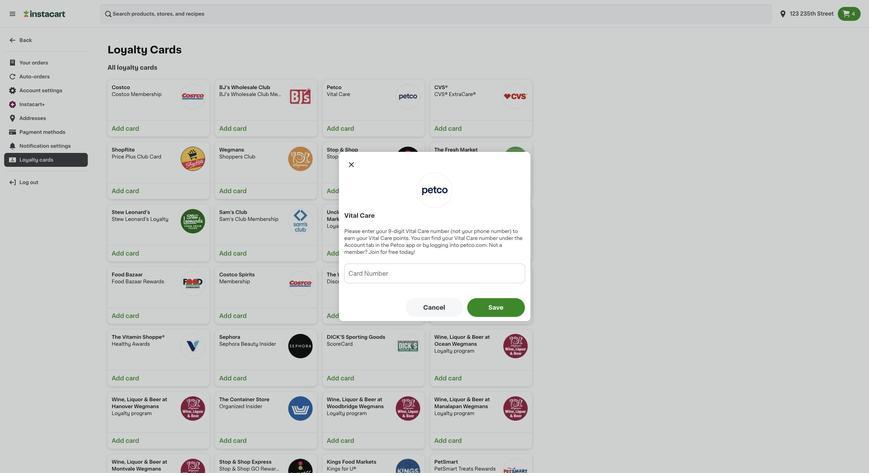 Task type: describe. For each thing, give the bounding box(es) containing it.
insider inside the container store organized insider
[[246, 405, 263, 409]]

earn
[[345, 236, 355, 241]]

cards
[[150, 45, 182, 55]]

membership inside bj's wholesale club bj's wholesale club membership
[[270, 92, 301, 97]]

rewards inside stop & shop stop & shop go rewards card
[[368, 155, 390, 159]]

food inside kings food markets kings for u®
[[342, 460, 355, 465]]

please enter your 9-digit vital care number (not your phone number) to earn your vital care points. you can find your vital care number under the account tab in the petco app or by logging into petco.com.    not a member? join for free today!
[[345, 229, 523, 255]]

card up wine, liquor & beer at ocean wegmans loyalty program
[[449, 314, 462, 319]]

petco image
[[396, 84, 421, 109]]

the fresh market the ultimate loyalty experience
[[435, 148, 514, 159]]

(not
[[451, 229, 461, 234]]

sam's club image
[[288, 209, 313, 234]]

1 vertical spatial leonard's
[[125, 217, 149, 222]]

all loyalty cards
[[108, 65, 158, 70]]

add card for wine, liquor & beer at ocean wegmans loyalty program
[[435, 376, 462, 382]]

back
[[19, 38, 32, 43]]

giuseppe's
[[343, 210, 371, 215]]

uncle
[[327, 210, 342, 215]]

add card button for wine, liquor & beer at manalapan wegmans loyalty program
[[431, 433, 533, 449]]

member?
[[345, 250, 368, 255]]

wine, liquor & beer at manalapan wegmans image
[[504, 397, 529, 422]]

beer for wine, liquor & beer at hanover wegmans
[[149, 398, 161, 402]]

at inside wine, liquor & beer at montvale wegmans
[[162, 460, 167, 465]]

instacart+
[[19, 102, 45, 107]]

liquor for manalapan
[[450, 398, 466, 402]]

log
[[19, 180, 29, 185]]

liquor for montvale
[[127, 460, 143, 465]]

vital down (not
[[455, 236, 465, 241]]

add card for the fresh market the ultimate loyalty experience
[[435, 189, 462, 194]]

wine, liquor & beer at ocean wegmans image
[[504, 334, 529, 359]]

market
[[461, 148, 478, 152]]

add card button for wine, liquor & beer at woodbridge wegmans loyalty program
[[323, 433, 425, 449]]

account inside please enter your 9-digit vital care number (not your phone number) to earn your vital care points. you can find your vital care number under the account tab in the petco app or by logging into petco.com.    not a member? join for free today!
[[345, 243, 365, 248]]

add for bj's wholesale club bj's wholesale club membership
[[219, 126, 232, 132]]

wegmans for wine, liquor & beer at woodbridge wegmans
[[359, 405, 384, 409]]

add card button for sephora sephora beauty insider
[[215, 371, 317, 387]]

manalapan
[[435, 405, 462, 409]]

stew leonard's image
[[181, 209, 206, 234]]

club inside wegmans shoppers club
[[244, 155, 256, 159]]

price
[[112, 155, 124, 159]]

add card button for bj's wholesale club bj's wholesale club membership
[[215, 121, 317, 137]]

addresses link
[[4, 111, 88, 125]]

uncle giuseppe's marketplace image
[[396, 209, 421, 234]]

add card for bj's wholesale club bj's wholesale club membership
[[219, 126, 247, 132]]

costco for costco spirits membership
[[219, 273, 238, 277]]

kings food markets kings for u®
[[327, 460, 377, 472]]

2 sam's from the top
[[219, 217, 234, 222]]

add card for costco costco membership
[[112, 126, 139, 132]]

1 vertical spatial bazaar
[[126, 280, 142, 284]]

to
[[513, 229, 518, 234]]

marketplace
[[327, 217, 359, 222]]

account settings
[[19, 88, 62, 93]]

add for wine, liquor & beer at ocean wegmans loyalty program
[[435, 376, 447, 382]]

staples image
[[504, 272, 529, 297]]

wine, inside wine, liquor & beer at montvale wegmans
[[112, 460, 126, 465]]

beer inside wine, liquor & beer at montvale wegmans
[[149, 460, 161, 465]]

wine, for wine, liquor & beer at woodbridge wegmans
[[327, 398, 341, 402]]

wine, liquor & beer at ocean wegmans loyalty program
[[435, 335, 490, 354]]

& inside wine, liquor & beer at hanover wegmans loyalty program
[[144, 398, 148, 402]]

costco spirits membership
[[219, 273, 255, 284]]

container
[[230, 398, 255, 402]]

tab
[[367, 243, 375, 248]]

dick's
[[327, 335, 345, 340]]

your up into
[[443, 236, 454, 241]]

1 sephora from the top
[[219, 335, 240, 340]]

at for wine, liquor & beer at woodbridge wegmans
[[378, 398, 383, 402]]

card for shoprite price plus club card
[[126, 189, 139, 194]]

card for wine, liquor & beer at ocean wegmans loyalty program
[[449, 376, 462, 382]]

0 vertical spatial leonard's
[[126, 210, 150, 215]]

rewards inside food bazaar food bazaar rewards
[[143, 280, 164, 284]]

card for food bazaar food bazaar rewards
[[126, 314, 139, 319]]

add card button for the container store organized insider
[[215, 433, 317, 449]]

card inside shoprite price plus club card
[[150, 155, 162, 159]]

methods
[[43, 130, 66, 135]]

add card button for costco costco membership
[[108, 121, 210, 137]]

card for stew leonard's stew leonard's loyalty
[[126, 251, 139, 257]]

add card button for dick's sporting goods scorecard
[[323, 371, 425, 387]]

orders for auto-orders
[[34, 74, 50, 79]]

card for stop & shop stop & shop go rewards card
[[341, 189, 355, 194]]

vital care dialog
[[339, 152, 531, 322]]

the left the ultimate
[[435, 155, 444, 159]]

markets
[[356, 460, 377, 465]]

program for wine, liquor & beer at manalapan wegmans loyalty program
[[454, 412, 475, 416]]

card for sephora sephora beauty insider
[[233, 376, 247, 382]]

2 cvs® from the top
[[435, 92, 448, 97]]

scorecard
[[327, 342, 353, 347]]

0 vertical spatial bazaar
[[126, 273, 143, 277]]

rewards inside petsmart petsmart treats rewards
[[475, 467, 496, 472]]

food bazaar food bazaar rewards
[[112, 273, 164, 284]]

a
[[500, 243, 503, 248]]

beer for wine, liquor & beer at ocean wegmans
[[472, 335, 484, 340]]

add card for stop & shop stop & shop go rewards card
[[327, 189, 355, 194]]

hanover
[[112, 405, 133, 409]]

your
[[19, 60, 31, 65]]

beauty
[[241, 342, 259, 347]]

your right (not
[[462, 229, 473, 234]]

save
[[489, 305, 504, 311]]

can
[[422, 236, 431, 241]]

ocean
[[435, 342, 451, 347]]

in
[[376, 243, 380, 248]]

1 vertical spatial wholesale
[[231, 92, 256, 97]]

shoppe®
[[143, 335, 165, 340]]

at for wine, liquor & beer at hanover wegmans
[[162, 398, 167, 402]]

for inside kings food markets kings for u®
[[342, 467, 349, 472]]

settings for notification settings
[[50, 144, 71, 149]]

petsmart image
[[504, 459, 529, 474]]

add card button for stew leonard's stew leonard's loyalty
[[108, 246, 210, 262]]

the for the fresh market the ultimate loyalty experience
[[435, 148, 444, 152]]

auto-orders
[[19, 74, 50, 79]]

add card for stew leonard's stew leonard's loyalty
[[112, 251, 139, 257]]

add card for wine, liquor & beer at hanover wegmans loyalty program
[[112, 439, 139, 444]]

please
[[345, 229, 361, 234]]

club inside the wine shop discount wine club
[[364, 280, 375, 284]]

free
[[389, 250, 399, 255]]

insider inside sephora sephora beauty insider
[[260, 342, 276, 347]]

wegmans for wine, liquor & beer at manalapan wegmans
[[464, 405, 489, 409]]

add for wine, liquor & beer at manalapan wegmans loyalty program
[[435, 439, 447, 444]]

vital up please in the left of the page
[[345, 213, 359, 219]]

card for the container store organized insider
[[233, 439, 247, 444]]

wegmans inside wine, liquor & beer at montvale wegmans
[[136, 467, 161, 472]]

liquor for hanover
[[127, 398, 143, 402]]

not
[[490, 243, 499, 248]]

care inside petco vital care
[[339, 92, 351, 97]]

logging
[[431, 243, 449, 248]]

shop for the wine shop discount wine club
[[352, 273, 365, 277]]

1 horizontal spatial number
[[479, 236, 498, 241]]

wine, liquor & beer at woodbridge wegmans loyalty program
[[327, 398, 384, 416]]

wegmans shoppers club
[[219, 148, 256, 159]]

loyalty inside wine, liquor & beer at ocean wegmans loyalty program
[[435, 349, 453, 354]]

add card button for stop & shop stop & shop go rewards card
[[323, 183, 425, 199]]

loyalty
[[117, 65, 139, 70]]

card for costco costco membership
[[126, 126, 139, 132]]

& inside wine, liquor & beer at woodbridge wegmans loyalty program
[[359, 398, 364, 402]]

shop for stop & shop express stop & shop go rewards card
[[238, 460, 251, 465]]

go inside the stop & shop express stop & shop go rewards card
[[251, 467, 260, 472]]

add card button for the vitamin shoppe® healthy awards
[[108, 371, 210, 387]]

stop & shop express stop & shop go rewards card
[[219, 460, 295, 472]]

2 kings from the top
[[327, 467, 341, 472]]

beer for wine, liquor & beer at woodbridge wegmans
[[365, 398, 377, 402]]

healthy
[[112, 342, 131, 347]]

auto-orders link
[[4, 70, 88, 84]]

club inside shoprite price plus club card
[[137, 155, 148, 159]]

add for wine, liquor & beer at hanover wegmans loyalty program
[[112, 439, 124, 444]]

1 cvs® from the top
[[435, 85, 448, 90]]

add for sam's club sam's club membership
[[219, 251, 232, 257]]

add card for wine, liquor & beer at woodbridge wegmans loyalty program
[[327, 439, 355, 444]]

notification settings link
[[4, 139, 88, 153]]

cancel
[[424, 305, 446, 311]]

express
[[252, 460, 272, 465]]

add card for the wine shop discount wine club
[[327, 314, 355, 319]]

wegmans inside wegmans shoppers club
[[219, 148, 244, 152]]

account settings link
[[4, 84, 88, 98]]

the vitamin shoppe® healthy awards
[[112, 335, 165, 347]]

card for sam's club sam's club membership
[[233, 251, 247, 257]]

u®
[[350, 467, 357, 472]]

back link
[[4, 33, 88, 47]]

0 vertical spatial food
[[112, 273, 125, 277]]

add for the container store organized insider
[[219, 439, 232, 444]]

bj's wholesale club bj's wholesale club membership
[[219, 85, 301, 97]]

foodtown image
[[504, 209, 529, 234]]

discount
[[327, 280, 349, 284]]

notification settings
[[19, 144, 71, 149]]

add card button for wine, liquor & beer at hanover wegmans loyalty program
[[108, 433, 210, 449]]

card inside stop & shop stop & shop go rewards card
[[391, 155, 403, 159]]

add for wegmans shoppers club
[[219, 189, 232, 194]]

petco.com.
[[461, 243, 488, 248]]

loyalty inside wine, liquor & beer at hanover wegmans loyalty program
[[112, 412, 130, 416]]

loyalty inside wine, liquor & beer at manalapan wegmans loyalty program
[[435, 412, 453, 416]]

digit
[[394, 229, 405, 234]]

program for wine, liquor & beer at ocean wegmans loyalty program
[[454, 349, 475, 354]]

1 stew from the top
[[112, 210, 124, 215]]

costco costco membership
[[112, 85, 162, 97]]

vital care image
[[417, 173, 453, 208]]

notification
[[19, 144, 49, 149]]

add card button for cvs® cvs® extracare®
[[431, 121, 533, 137]]

4
[[853, 11, 856, 16]]

addresses
[[19, 116, 46, 121]]

cvs® cvs® extracare®
[[435, 85, 476, 97]]

0 vertical spatial the
[[515, 236, 523, 241]]

into
[[450, 243, 459, 248]]

card for the vitamin shoppe® healthy awards
[[126, 376, 139, 382]]

your left 9-
[[376, 229, 387, 234]]

add card button for food bazaar food bazaar rewards
[[108, 308, 210, 324]]

wine, for wine, liquor & beer at ocean wegmans
[[435, 335, 449, 340]]

the for the wine shop discount wine club
[[327, 273, 337, 277]]

plus
[[126, 155, 136, 159]]

enter
[[362, 229, 375, 234]]

sam's club sam's club membership
[[219, 210, 279, 222]]

orders for your orders
[[32, 60, 48, 65]]

food bazaar image
[[181, 272, 206, 297]]

& inside wine, liquor & beer at ocean wegmans loyalty program
[[467, 335, 471, 340]]

shoprite price plus club card
[[112, 148, 162, 159]]

sephora sephora beauty insider
[[219, 335, 276, 347]]

add for food bazaar food bazaar rewards
[[112, 314, 124, 319]]



Task type: locate. For each thing, give the bounding box(es) containing it.
settings for account settings
[[42, 88, 62, 93]]

0 vertical spatial bj's
[[219, 85, 230, 90]]

liquor up the montvale
[[127, 460, 143, 465]]

club
[[259, 85, 270, 90], [258, 92, 269, 97], [137, 155, 148, 159], [244, 155, 256, 159], [236, 210, 247, 215], [235, 217, 247, 222], [364, 280, 375, 284]]

wine, for wine, liquor & beer at manalapan wegmans
[[435, 398, 449, 402]]

card up the stop & shop express stop & shop go rewards card
[[233, 439, 247, 444]]

kings
[[327, 460, 341, 465], [327, 467, 341, 472]]

card up petsmart petsmart treats rewards at the bottom
[[449, 439, 462, 444]]

add for the fresh market the ultimate loyalty experience
[[435, 189, 447, 194]]

add card button for wine, liquor & beer at ocean wegmans loyalty program
[[431, 371, 533, 387]]

orders up auto-orders
[[32, 60, 48, 65]]

card up fresh
[[449, 126, 462, 132]]

liquor up hanover
[[127, 398, 143, 402]]

card up sephora sephora beauty insider
[[233, 314, 247, 319]]

treats
[[459, 467, 474, 472]]

card inside the stop & shop express stop & shop go rewards card
[[283, 467, 295, 472]]

shoppers
[[219, 155, 243, 159]]

1 vertical spatial account
[[345, 243, 365, 248]]

loyalty down ocean
[[435, 349, 453, 354]]

add card button
[[108, 121, 210, 137], [215, 121, 317, 137], [323, 121, 425, 137], [431, 121, 533, 137], [108, 183, 210, 199], [215, 183, 317, 199], [323, 183, 425, 199], [431, 183, 533, 199], [108, 246, 210, 262], [215, 246, 317, 262], [323, 246, 425, 262], [108, 308, 210, 324], [215, 308, 317, 324], [323, 308, 425, 324], [431, 308, 533, 324], [108, 371, 210, 387], [215, 371, 317, 387], [323, 371, 425, 387], [431, 371, 533, 387], [108, 433, 210, 449], [215, 433, 317, 449], [323, 433, 425, 449], [431, 433, 533, 449]]

1 kings from the top
[[327, 460, 341, 465]]

loyalty cards
[[108, 45, 182, 55]]

0 vertical spatial costco
[[112, 85, 130, 90]]

account inside 'link'
[[19, 88, 41, 93]]

loyalty
[[108, 45, 148, 55], [467, 155, 485, 159], [19, 158, 38, 163], [150, 217, 169, 222], [327, 224, 345, 229], [435, 349, 453, 354], [112, 412, 130, 416], [327, 412, 345, 416], [435, 412, 453, 416]]

kings left u®
[[327, 467, 341, 472]]

wegmans image
[[288, 147, 313, 172]]

at left wine, liquor & beer at hanover wegmans image
[[162, 398, 167, 402]]

0 vertical spatial for
[[381, 250, 388, 255]]

add for stop & shop stop & shop go rewards card
[[327, 189, 339, 194]]

add card for shoprite price plus club card
[[112, 189, 139, 194]]

for left u®
[[342, 467, 349, 472]]

add for wine, liquor & beer at woodbridge wegmans loyalty program
[[327, 439, 339, 444]]

0 vertical spatial cvs®
[[435, 85, 448, 90]]

2 bj's from the top
[[219, 92, 230, 97]]

liquor inside wine, liquor & beer at ocean wegmans loyalty program
[[450, 335, 466, 340]]

card up stop & shop stop & shop go rewards card
[[341, 126, 355, 132]]

wine, up the woodbridge
[[327, 398, 341, 402]]

at inside wine, liquor & beer at ocean wegmans loyalty program
[[485, 335, 490, 340]]

shop
[[345, 148, 358, 152], [345, 155, 358, 159], [352, 273, 365, 277], [238, 460, 251, 465], [237, 467, 250, 472]]

loyalty inside loyalty cards link
[[19, 158, 38, 163]]

bj's wholesale club image
[[288, 84, 313, 109]]

add card for uncle giuseppe's marketplace loyalty program
[[327, 251, 355, 257]]

vitamin
[[122, 335, 142, 340]]

add for the vitamin shoppe® healthy awards
[[112, 376, 124, 382]]

at inside wine, liquor & beer at manalapan wegmans loyalty program
[[485, 398, 490, 402]]

vital inside petco vital care
[[327, 92, 338, 97]]

beer for wine, liquor & beer at manalapan wegmans
[[472, 398, 484, 402]]

1 vertical spatial food
[[112, 280, 124, 284]]

dick's sporting goods scorecard
[[327, 335, 386, 347]]

add card
[[112, 126, 139, 132], [219, 126, 247, 132], [327, 126, 355, 132], [435, 126, 462, 132], [112, 189, 139, 194], [219, 189, 247, 194], [327, 189, 355, 194], [435, 189, 462, 194], [112, 251, 139, 257], [219, 251, 247, 257], [327, 251, 355, 257], [112, 314, 139, 319], [219, 314, 247, 319], [327, 314, 355, 319], [435, 314, 462, 319], [112, 376, 139, 382], [219, 376, 247, 382], [327, 376, 355, 382], [435, 376, 462, 382], [112, 439, 139, 444], [219, 439, 247, 444], [327, 439, 355, 444], [435, 439, 462, 444]]

vital
[[327, 92, 338, 97], [345, 213, 359, 219], [406, 229, 417, 234], [369, 236, 380, 241], [455, 236, 465, 241]]

card for wegmans shoppers club
[[233, 189, 247, 194]]

number up find
[[431, 229, 450, 234]]

for left free
[[381, 250, 388, 255]]

shop inside the wine shop discount wine club
[[352, 273, 365, 277]]

add card button for shoprite price plus club card
[[108, 183, 210, 199]]

at left wine, liquor & beer at woodbridge wegmans image
[[378, 398, 383, 402]]

beer
[[472, 335, 484, 340], [149, 398, 161, 402], [365, 398, 377, 402], [472, 398, 484, 402], [149, 460, 161, 465]]

1 vertical spatial for
[[342, 467, 349, 472]]

petco inside please enter your 9-digit vital care number (not your phone number) to earn your vital care points. you can find your vital care number under the account tab in the petco app or by logging into petco.com.    not a member? join for free today!
[[391, 243, 405, 248]]

stew leonard's stew leonard's loyalty
[[112, 210, 169, 222]]

cvs® left extracare®
[[435, 92, 448, 97]]

wine, liquor & beer at manalapan wegmans loyalty program
[[435, 398, 490, 416]]

liquor up the woodbridge
[[342, 398, 358, 402]]

uncle giuseppe's marketplace loyalty program
[[327, 210, 371, 229]]

membership inside sam's club sam's club membership
[[248, 217, 279, 222]]

leonard's
[[126, 210, 150, 215], [125, 217, 149, 222]]

add for uncle giuseppe's marketplace loyalty program
[[327, 251, 339, 257]]

1 horizontal spatial cards
[[140, 65, 158, 70]]

1 vertical spatial stew
[[112, 217, 124, 222]]

card for petco vital care
[[341, 126, 355, 132]]

or
[[417, 243, 422, 248]]

insider right beauty
[[260, 342, 276, 347]]

card for uncle giuseppe's marketplace loyalty program
[[341, 251, 355, 257]]

card up kings food markets kings for u® on the bottom
[[341, 439, 355, 444]]

2 sephora from the top
[[219, 342, 240, 347]]

0 vertical spatial kings
[[327, 460, 341, 465]]

program inside wine, liquor & beer at woodbridge wegmans loyalty program
[[347, 412, 367, 416]]

0 vertical spatial number
[[431, 229, 450, 234]]

at inside wine, liquor & beer at hanover wegmans loyalty program
[[162, 398, 167, 402]]

liquor inside wine, liquor & beer at montvale wegmans
[[127, 460, 143, 465]]

costco inside costco spirits membership
[[219, 273, 238, 277]]

beer inside wine, liquor & beer at manalapan wegmans loyalty program
[[472, 398, 484, 402]]

1 vertical spatial cvs®
[[435, 92, 448, 97]]

1 vertical spatial bj's
[[219, 92, 230, 97]]

1 vertical spatial costco
[[112, 92, 130, 97]]

card up sporting
[[341, 314, 355, 319]]

cvs® image
[[504, 84, 529, 109]]

2 petsmart from the top
[[435, 467, 458, 472]]

0 vertical spatial cards
[[140, 65, 158, 70]]

card for dick's sporting goods scorecard
[[341, 376, 355, 382]]

wine, for wine, liquor & beer at hanover wegmans
[[112, 398, 126, 402]]

add card button for wegmans shoppers club
[[215, 183, 317, 199]]

0 vertical spatial sam's
[[219, 210, 234, 215]]

add card button for the wine shop discount wine club
[[323, 308, 425, 324]]

by
[[423, 243, 429, 248]]

at left wine, liquor & beer at ocean wegmans image
[[485, 335, 490, 340]]

sephora
[[219, 335, 240, 340], [219, 342, 240, 347]]

loyalty cards link
[[4, 153, 88, 167]]

beer inside wine, liquor & beer at hanover wegmans loyalty program
[[149, 398, 161, 402]]

loyalty down the woodbridge
[[327, 412, 345, 416]]

cancel button
[[406, 299, 463, 317]]

membership inside costco costco membership
[[131, 92, 162, 97]]

1 vertical spatial sephora
[[219, 342, 240, 347]]

add card for sam's club sam's club membership
[[219, 251, 247, 257]]

stew
[[112, 210, 124, 215], [112, 217, 124, 222]]

card up wine, liquor & beer at hanover wegmans loyalty program
[[126, 376, 139, 382]]

card up manalapan on the bottom of the page
[[449, 376, 462, 382]]

woodbridge
[[327, 405, 358, 409]]

under
[[500, 236, 514, 241]]

wine, inside wine, liquor & beer at ocean wegmans loyalty program
[[435, 335, 449, 340]]

petco inside petco vital care
[[327, 85, 342, 90]]

wegmans right ocean
[[453, 342, 478, 347]]

the container store organized insider
[[219, 398, 270, 409]]

settings up instacart+ link
[[42, 88, 62, 93]]

orders up account settings
[[34, 74, 50, 79]]

payment methods link
[[4, 125, 88, 139]]

staples
[[435, 280, 453, 284]]

add for the wine shop discount wine club
[[327, 314, 339, 319]]

wegmans inside wine, liquor & beer at manalapan wegmans loyalty program
[[464, 405, 489, 409]]

ultimate
[[445, 155, 466, 159]]

wegmans inside wine, liquor & beer at woodbridge wegmans loyalty program
[[359, 405, 384, 409]]

shoprite image
[[181, 147, 206, 172]]

add card button for petco vital care
[[323, 121, 425, 137]]

experience
[[487, 155, 514, 159]]

card for wine, liquor & beer at woodbridge wegmans loyalty program
[[341, 439, 355, 444]]

program inside uncle giuseppe's marketplace loyalty program
[[347, 224, 367, 229]]

loyalty up loyalty
[[108, 45, 148, 55]]

points.
[[394, 236, 410, 241]]

wegmans up shoppers
[[219, 148, 244, 152]]

wine, up hanover
[[112, 398, 126, 402]]

card up sam's club sam's club membership
[[233, 189, 247, 194]]

card for costco spirits membership
[[233, 314, 247, 319]]

0 horizontal spatial card
[[150, 155, 162, 159]]

add card for the container store organized insider
[[219, 439, 247, 444]]

insider down "store"
[[246, 405, 263, 409]]

loyalty inside stew leonard's stew leonard's loyalty
[[150, 217, 169, 222]]

costco for costco costco membership
[[112, 85, 130, 90]]

2 vertical spatial costco
[[219, 273, 238, 277]]

liquor for ocean
[[450, 335, 466, 340]]

1 horizontal spatial go
[[359, 155, 367, 159]]

wine, inside wine, liquor & beer at woodbridge wegmans loyalty program
[[327, 398, 341, 402]]

1 vertical spatial petco
[[391, 243, 405, 248]]

loyalty inside wine, liquor & beer at woodbridge wegmans loyalty program
[[327, 412, 345, 416]]

2 vertical spatial food
[[342, 460, 355, 465]]

the up healthy
[[112, 335, 121, 340]]

the inside the wine shop discount wine club
[[327, 273, 337, 277]]

card up food bazaar food bazaar rewards
[[126, 251, 139, 257]]

shoprite
[[112, 148, 135, 152]]

loyalty inside uncle giuseppe's marketplace loyalty program
[[327, 224, 345, 229]]

liquor inside wine, liquor & beer at manalapan wegmans loyalty program
[[450, 398, 466, 402]]

beer inside wine, liquor & beer at ocean wegmans loyalty program
[[472, 335, 484, 340]]

find
[[432, 236, 441, 241]]

1 bj's from the top
[[219, 85, 230, 90]]

stop & shop express image
[[288, 459, 313, 474]]

1 vertical spatial orders
[[34, 74, 50, 79]]

beer inside wine, liquor & beer at woodbridge wegmans loyalty program
[[365, 398, 377, 402]]

wegmans right the woodbridge
[[359, 405, 384, 409]]

petco vital care
[[327, 85, 351, 97]]

loyalty cards
[[19, 158, 54, 163]]

the up "organized"
[[219, 398, 229, 402]]

0 horizontal spatial for
[[342, 467, 349, 472]]

1 vertical spatial number
[[479, 236, 498, 241]]

care
[[339, 92, 351, 97], [360, 213, 375, 219], [418, 229, 430, 234], [381, 236, 392, 241], [467, 236, 478, 241]]

add card for sephora sephora beauty insider
[[219, 376, 247, 382]]

vital up you
[[406, 229, 417, 234]]

the
[[515, 236, 523, 241], [381, 243, 389, 248]]

program inside wine, liquor & beer at hanover wegmans loyalty program
[[131, 412, 152, 416]]

loyalty left stew leonard's image
[[150, 217, 169, 222]]

program for wine, liquor & beer at woodbridge wegmans loyalty program
[[347, 412, 367, 416]]

wine, up the montvale
[[112, 460, 126, 465]]

the for the vitamin shoppe® healthy awards
[[112, 335, 121, 340]]

loyalty inside the fresh market the ultimate loyalty experience
[[467, 155, 485, 159]]

add card button for sam's club sam's club membership
[[215, 246, 317, 262]]

Card Number text field
[[345, 264, 525, 283]]

0 vertical spatial insider
[[260, 342, 276, 347]]

wegmans inside wine, liquor & beer at ocean wegmans loyalty program
[[453, 342, 478, 347]]

0 vertical spatial wine
[[338, 273, 350, 277]]

add card for dick's sporting goods scorecard
[[327, 376, 355, 382]]

go inside stop & shop stop & shop go rewards card
[[359, 155, 367, 159]]

program inside wine, liquor & beer at ocean wegmans loyalty program
[[454, 349, 475, 354]]

0 vertical spatial sephora
[[219, 335, 240, 340]]

stop & shop stop & shop go rewards card
[[327, 148, 403, 159]]

card for the fresh market the ultimate loyalty experience
[[449, 189, 462, 194]]

at left wine, liquor & beer at manalapan wegmans image
[[485, 398, 490, 402]]

the up discount
[[327, 273, 337, 277]]

1 vertical spatial settings
[[50, 144, 71, 149]]

1 vertical spatial go
[[251, 467, 260, 472]]

card for wine, liquor & beer at manalapan wegmans loyalty program
[[449, 439, 462, 444]]

the for the container store organized insider
[[219, 398, 229, 402]]

& inside wine, liquor & beer at montvale wegmans
[[144, 460, 148, 465]]

the container store image
[[288, 397, 313, 422]]

0 horizontal spatial wine
[[338, 273, 350, 277]]

0 horizontal spatial the
[[381, 243, 389, 248]]

liquor inside wine, liquor & beer at hanover wegmans loyalty program
[[127, 398, 143, 402]]

the fresh market image
[[504, 147, 529, 172]]

1 horizontal spatial petco
[[391, 243, 405, 248]]

add for costco spirits membership
[[219, 314, 232, 319]]

the wine shop image
[[396, 272, 421, 297]]

add for costco costco membership
[[112, 126, 124, 132]]

wine, liquor & beer at montvale wegmans image
[[181, 459, 206, 474]]

vital care
[[345, 213, 375, 219]]

wegmans right the montvale
[[136, 467, 161, 472]]

card up 'vitamin'
[[126, 314, 139, 319]]

card up the woodbridge
[[341, 376, 355, 382]]

add for dick's sporting goods scorecard
[[327, 376, 339, 382]]

wine, inside wine, liquor & beer at manalapan wegmans loyalty program
[[435, 398, 449, 402]]

1 horizontal spatial the
[[515, 236, 523, 241]]

9-
[[389, 229, 394, 234]]

1 horizontal spatial for
[[381, 250, 388, 255]]

1 vertical spatial petsmart
[[435, 467, 458, 472]]

account up member?
[[345, 243, 365, 248]]

add card for wegmans shoppers club
[[219, 189, 247, 194]]

card up the giuseppe's
[[341, 189, 355, 194]]

1 horizontal spatial account
[[345, 243, 365, 248]]

wegmans for wine, liquor & beer at ocean wegmans
[[453, 342, 478, 347]]

at inside wine, liquor & beer at woodbridge wegmans loyalty program
[[378, 398, 383, 402]]

wine, up ocean
[[435, 335, 449, 340]]

auto-
[[19, 74, 34, 79]]

payment
[[19, 130, 42, 135]]

costco image
[[181, 84, 206, 109]]

log out
[[19, 180, 38, 185]]

wine, liquor & beer at montvale wegmans
[[112, 460, 167, 472]]

loyalty down hanover
[[112, 412, 130, 416]]

2 horizontal spatial card
[[391, 155, 403, 159]]

for inside please enter your 9-digit vital care number (not your phone number) to earn your vital care points. you can find your vital care number under the account tab in the petco app or by logging into petco.com.    not a member? join for free today!
[[381, 250, 388, 255]]

your down enter
[[357, 236, 368, 241]]

wine
[[338, 273, 350, 277], [351, 280, 363, 284]]

0 vertical spatial petsmart
[[435, 460, 459, 465]]

add for sephora sephora beauty insider
[[219, 376, 232, 382]]

0 vertical spatial orders
[[32, 60, 48, 65]]

program for wine, liquor & beer at hanover wegmans loyalty program
[[131, 412, 152, 416]]

costco spirits image
[[288, 272, 313, 297]]

0 vertical spatial wholesale
[[231, 85, 258, 90]]

liquor up manalapan on the bottom of the page
[[450, 398, 466, 402]]

wegmans inside wine, liquor & beer at hanover wegmans loyalty program
[[134, 405, 159, 409]]

add card for cvs® cvs® extracare®
[[435, 126, 462, 132]]

kings left markets
[[327, 460, 341, 465]]

1 vertical spatial insider
[[246, 405, 263, 409]]

0 vertical spatial account
[[19, 88, 41, 93]]

sephora image
[[288, 334, 313, 359]]

wine up discount
[[338, 273, 350, 277]]

dick's sporting goods image
[[396, 334, 421, 359]]

wegmans right manalapan on the bottom of the page
[[464, 405, 489, 409]]

sporting
[[346, 335, 368, 340]]

wine, liquor & beer at hanover wegmans loyalty program
[[112, 398, 167, 416]]

0 horizontal spatial go
[[251, 467, 260, 472]]

settings inside 'link'
[[42, 88, 62, 93]]

wine, inside wine, liquor & beer at hanover wegmans loyalty program
[[112, 398, 126, 402]]

the
[[435, 148, 444, 152], [435, 155, 444, 159], [327, 273, 337, 277], [112, 335, 121, 340], [219, 398, 229, 402]]

add card for the vitamin shoppe® healthy awards
[[112, 376, 139, 382]]

rewards inside the stop & shop express stop & shop go rewards card
[[261, 467, 282, 472]]

settings down methods
[[50, 144, 71, 149]]

card down earn
[[341, 251, 355, 257]]

today!
[[400, 250, 416, 255]]

1 vertical spatial wine
[[351, 280, 363, 284]]

staples rewards
[[435, 280, 475, 284]]

loyalty down notification
[[19, 158, 38, 163]]

card for cvs® cvs® extracare®
[[449, 126, 462, 132]]

wegmans for wine, liquor & beer at hanover wegmans
[[134, 405, 159, 409]]

payment methods
[[19, 130, 66, 135]]

instacart+ link
[[4, 98, 88, 111]]

wine, up manalapan on the bottom of the page
[[435, 398, 449, 402]]

liquor up ocean
[[450, 335, 466, 340]]

instacart logo image
[[24, 10, 65, 18]]

kings food markets image
[[396, 459, 421, 474]]

cards down loyalty cards
[[140, 65, 158, 70]]

card for the wine shop discount wine club
[[341, 314, 355, 319]]

awards
[[132, 342, 150, 347]]

0 vertical spatial stew
[[112, 210, 124, 215]]

liquor
[[450, 335, 466, 340], [127, 398, 143, 402], [342, 398, 358, 402], [450, 398, 466, 402], [127, 460, 143, 465]]

card for wine, liquor & beer at hanover wegmans loyalty program
[[126, 439, 139, 444]]

cvs® right petco image
[[435, 85, 448, 90]]

add for cvs® cvs® extracare®
[[435, 126, 447, 132]]

number)
[[491, 229, 512, 234]]

app
[[406, 243, 416, 248]]

cvs®
[[435, 85, 448, 90], [435, 92, 448, 97]]

add card for costco spirits membership
[[219, 314, 247, 319]]

card up shoprite
[[126, 126, 139, 132]]

add card button for costco spirits membership
[[215, 308, 317, 324]]

1 vertical spatial kings
[[327, 467, 341, 472]]

the right in
[[381, 243, 389, 248]]

the wine shop discount wine club
[[327, 273, 375, 284]]

wine, liquor & beer at hanover wegmans image
[[181, 397, 206, 422]]

0 vertical spatial petco
[[327, 85, 342, 90]]

add for stew leonard's stew leonard's loyalty
[[112, 251, 124, 257]]

1 sam's from the top
[[219, 210, 234, 215]]

the inside the vitamin shoppe® healthy awards
[[112, 335, 121, 340]]

the inside the container store organized insider
[[219, 398, 229, 402]]

1 petsmart from the top
[[435, 460, 459, 465]]

for
[[381, 250, 388, 255], [342, 467, 349, 472]]

the vitamin shoppe® image
[[181, 334, 206, 359]]

card up spirits
[[233, 251, 247, 257]]

0 horizontal spatial account
[[19, 88, 41, 93]]

store
[[256, 398, 270, 402]]

at for wine, liquor & beer at manalapan wegmans
[[485, 398, 490, 402]]

program inside wine, liquor & beer at manalapan wegmans loyalty program
[[454, 412, 475, 416]]

liquor for woodbridge
[[342, 398, 358, 402]]

wine, liquor & beer at woodbridge wegmans image
[[396, 397, 421, 422]]

fresh
[[445, 148, 459, 152]]

at for wine, liquor & beer at ocean wegmans
[[485, 335, 490, 340]]

liquor inside wine, liquor & beer at woodbridge wegmans loyalty program
[[342, 398, 358, 402]]

add card button for the fresh market the ultimate loyalty experience
[[431, 183, 533, 199]]

account
[[19, 88, 41, 93], [345, 243, 365, 248]]

loyalty down marketplace
[[327, 224, 345, 229]]

2 stew from the top
[[112, 217, 124, 222]]

1 vertical spatial cards
[[39, 158, 54, 163]]

vital up in
[[369, 236, 380, 241]]

card up wegmans shoppers club in the top of the page
[[233, 126, 247, 132]]

0 horizontal spatial petco
[[327, 85, 342, 90]]

petsmart petsmart treats rewards
[[435, 460, 496, 472]]

loyalty down market on the right of the page
[[467, 155, 485, 159]]

wegmans right hanover
[[134, 405, 159, 409]]

card up container
[[233, 376, 247, 382]]

card
[[126, 126, 139, 132], [233, 126, 247, 132], [341, 126, 355, 132], [449, 126, 462, 132], [126, 189, 139, 194], [233, 189, 247, 194], [341, 189, 355, 194], [449, 189, 462, 194], [126, 251, 139, 257], [233, 251, 247, 257], [341, 251, 355, 257], [126, 314, 139, 319], [233, 314, 247, 319], [341, 314, 355, 319], [449, 314, 462, 319], [126, 376, 139, 382], [233, 376, 247, 382], [341, 376, 355, 382], [449, 376, 462, 382], [126, 439, 139, 444], [233, 439, 247, 444], [341, 439, 355, 444], [449, 439, 462, 444]]

loyalty down manalapan on the bottom of the page
[[435, 412, 453, 416]]

0 horizontal spatial number
[[431, 229, 450, 234]]

account up instacart+
[[19, 88, 41, 93]]

vital right bj's wholesale club "image"
[[327, 92, 338, 97]]

0 vertical spatial settings
[[42, 88, 62, 93]]

1 vertical spatial the
[[381, 243, 389, 248]]

cards down notification settings link
[[39, 158, 54, 163]]

petco
[[327, 85, 342, 90], [391, 243, 405, 248]]

& inside wine, liquor & beer at manalapan wegmans loyalty program
[[467, 398, 471, 402]]

number up not
[[479, 236, 498, 241]]

montvale
[[112, 467, 135, 472]]

wine right discount
[[351, 280, 363, 284]]

shop for stop & shop stop & shop go rewards card
[[345, 148, 358, 152]]

1 horizontal spatial card
[[283, 467, 295, 472]]

card up wine, liquor & beer at montvale wegmans
[[126, 439, 139, 444]]

add card for petco vital care
[[327, 126, 355, 132]]

1 horizontal spatial wine
[[351, 280, 363, 284]]

stop & shop image
[[396, 147, 421, 172]]

0 horizontal spatial cards
[[39, 158, 54, 163]]

add card for food bazaar food bazaar rewards
[[112, 314, 139, 319]]

at left wine, liquor & beer at montvale wegmans image
[[162, 460, 167, 465]]

membership inside costco spirits membership
[[219, 280, 250, 284]]

the down the to
[[515, 236, 523, 241]]

add for petco vital care
[[327, 126, 339, 132]]

the left fresh
[[435, 148, 444, 152]]

orders
[[32, 60, 48, 65], [34, 74, 50, 79]]

card up stew leonard's stew leonard's loyalty
[[126, 189, 139, 194]]

all
[[108, 65, 116, 70]]

card down the ultimate
[[449, 189, 462, 194]]

0 vertical spatial go
[[359, 155, 367, 159]]

at
[[485, 335, 490, 340], [162, 398, 167, 402], [378, 398, 383, 402], [485, 398, 490, 402], [162, 460, 167, 465]]

1 vertical spatial sam's
[[219, 217, 234, 222]]

card for bj's wholesale club bj's wholesale club membership
[[233, 126, 247, 132]]



Task type: vqa. For each thing, say whether or not it's contained in the screenshot.
pack
no



